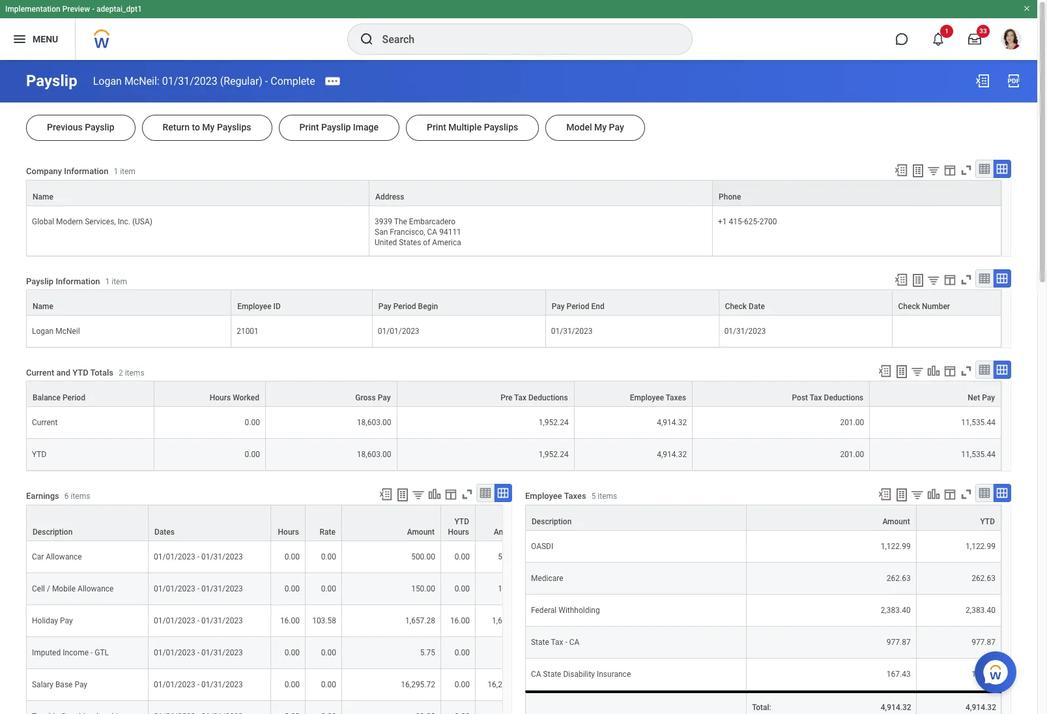 Task type: vqa. For each thing, say whether or not it's contained in the screenshot.


Task type: describe. For each thing, give the bounding box(es) containing it.
justify image
[[12, 31, 27, 47]]

row containing description
[[526, 504, 1002, 531]]

date
[[749, 302, 765, 311]]

01/01/2023 for cell / mobile allowance
[[154, 584, 195, 593]]

ytd inside ytd "popup button"
[[981, 517, 996, 526]]

federal
[[531, 606, 557, 615]]

row containing logan mcneil
[[26, 316, 1002, 348]]

2700
[[760, 217, 778, 226]]

hours for hours worked
[[210, 394, 231, 403]]

ytd hours
[[448, 517, 470, 536]]

imputed
[[32, 648, 61, 657]]

inbox large image
[[969, 33, 982, 46]]

francisco,
[[390, 228, 426, 237]]

1 horizontal spatial amount
[[494, 527, 522, 536]]

inc.
[[118, 217, 130, 226]]

export to excel image for current and ytd totals
[[878, 364, 893, 378]]

6
[[64, 492, 69, 501]]

3939
[[375, 217, 393, 226]]

hours worked
[[210, 394, 259, 403]]

1 inside button
[[946, 27, 949, 35]]

my inside return to my payslips button
[[202, 122, 215, 132]]

previous
[[47, 122, 83, 132]]

1 1,122.99 from the left
[[881, 542, 911, 551]]

information for payslip information
[[56, 276, 100, 286]]

payslip up logan mcneil
[[26, 276, 54, 286]]

america
[[433, 238, 462, 247]]

table image for company information
[[979, 162, 992, 175]]

2 16.00 from the left
[[451, 616, 470, 625]]

toolbar for current and ytd totals
[[872, 361, 1012, 381]]

implementation
[[5, 5, 60, 14]]

row containing balance period
[[26, 381, 1002, 407]]

and
[[56, 368, 70, 377]]

table image for payslip information
[[979, 272, 992, 285]]

employee id button
[[232, 290, 372, 315]]

1 payslips from the left
[[217, 122, 251, 132]]

post
[[793, 394, 809, 403]]

worked
[[233, 394, 259, 403]]

services,
[[85, 217, 116, 226]]

period for begin
[[394, 302, 416, 311]]

row containing ytd
[[26, 439, 1002, 471]]

pre
[[501, 394, 513, 403]]

print multiple payslips button
[[406, 115, 539, 141]]

model my pay
[[567, 122, 625, 132]]

2 2,383.40 from the left
[[966, 606, 996, 615]]

1 01/01/2023 - 01/31/2023 from the top
[[154, 552, 243, 561]]

mcneil
[[56, 327, 80, 336]]

ytd button
[[917, 505, 1002, 530]]

ytd inside ytd hours
[[455, 517, 470, 526]]

select to filter grid data image for item
[[927, 164, 942, 177]]

select to filter grid data image for information
[[927, 273, 942, 287]]

1 for payslip information
[[105, 277, 110, 286]]

global modern services, inc. (usa)
[[32, 217, 153, 226]]

ytd hours button
[[441, 505, 475, 540]]

state tax - ca
[[531, 637, 580, 647]]

company
[[26, 166, 62, 176]]

adeptai_dpt1
[[97, 5, 142, 14]]

row containing medicare
[[526, 562, 1002, 594]]

complete
[[271, 75, 316, 87]]

salary base pay
[[32, 680, 87, 689]]

payslip inside previous payslip button
[[85, 122, 114, 132]]

1 vertical spatial click to view/edit grid preferences image
[[944, 364, 958, 378]]

current and ytd totals 2 items
[[26, 368, 144, 377]]

begin
[[418, 302, 438, 311]]

2 500.00 from the left
[[498, 552, 522, 561]]

pre tax deductions
[[501, 394, 568, 403]]

preview
[[62, 5, 90, 14]]

car allowance
[[32, 552, 82, 561]]

94111
[[440, 228, 462, 237]]

2 262.63 from the left
[[972, 574, 996, 583]]

row containing current
[[26, 407, 1002, 439]]

items inside employee taxes 5 items
[[598, 492, 618, 501]]

company information 1 item
[[26, 166, 136, 176]]

taxes for employee taxes
[[666, 394, 687, 403]]

post tax deductions button
[[693, 382, 870, 407]]

1 vertical spatial ca
[[570, 637, 580, 647]]

employee taxes
[[630, 394, 687, 403]]

name for payslip
[[33, 302, 53, 311]]

logan mcneil: 01/31/2023 (regular) - complete
[[93, 75, 316, 87]]

current for current
[[32, 418, 58, 427]]

0 vertical spatial cell
[[893, 316, 1002, 348]]

2 150.00 from the left
[[498, 584, 522, 593]]

pay right holiday
[[60, 616, 73, 625]]

row containing oasdi
[[526, 531, 1002, 562]]

return to my payslips
[[163, 122, 251, 132]]

balance period button
[[27, 382, 154, 407]]

toolbar for earnings
[[373, 484, 513, 504]]

address
[[376, 192, 405, 202]]

row containing salary base pay
[[26, 669, 528, 701]]

2 167.43 from the left
[[972, 669, 996, 679]]

2 1,122.99 from the left
[[966, 542, 996, 551]]

+1
[[719, 217, 727, 226]]

pay inside net pay popup button
[[983, 394, 996, 403]]

ytd amount
[[494, 517, 522, 536]]

total:
[[753, 703, 772, 712]]

id
[[274, 302, 281, 311]]

holiday pay
[[32, 616, 73, 625]]

global
[[32, 217, 54, 226]]

print payslip image button
[[279, 115, 400, 141]]

pay inside pay period end popup button
[[552, 302, 565, 311]]

net
[[968, 394, 981, 403]]

2 horizontal spatial hours
[[448, 527, 470, 536]]

tax for pre
[[515, 394, 527, 403]]

tax for state
[[551, 637, 564, 647]]

export to worksheets image for items
[[895, 487, 910, 503]]

fullscreen image for current and ytd totals
[[960, 364, 974, 378]]

/
[[47, 584, 50, 593]]

net pay
[[968, 394, 996, 403]]

medicare
[[531, 574, 564, 583]]

description for the description popup button within the description column header
[[33, 527, 73, 536]]

export to worksheets image for item
[[911, 163, 927, 179]]

2 977.87 from the left
[[972, 637, 996, 647]]

implementation preview -   adeptai_dpt1
[[5, 5, 142, 14]]

hours column header
[[271, 504, 306, 542]]

toolbar for company information
[[889, 160, 1012, 180]]

to
[[192, 122, 200, 132]]

11,535.44 for ytd
[[962, 450, 996, 459]]

balance period
[[33, 394, 85, 403]]

pay inside gross pay popup button
[[378, 394, 391, 403]]

2 amount button from the left
[[747, 505, 917, 530]]

logan for logan mcneil: 01/31/2023 (regular) - complete
[[93, 75, 122, 87]]

2
[[119, 368, 123, 377]]

click to view/edit grid preferences image left fullscreen image
[[944, 273, 958, 287]]

period for end
[[567, 302, 590, 311]]

21001
[[237, 327, 259, 336]]

0 vertical spatial allowance
[[46, 552, 82, 561]]

row containing global modern services, inc. (usa)
[[26, 206, 1002, 256]]

check date
[[726, 302, 765, 311]]

01/01/2023 - 01/31/2023 for mobile
[[154, 584, 243, 593]]

united
[[375, 238, 397, 247]]

2 1,657.28 from the left
[[492, 616, 522, 625]]

1 16.00 from the left
[[280, 616, 300, 625]]

2 description button from the left
[[526, 505, 747, 530]]

row containing imputed income - gtl
[[26, 637, 528, 669]]

model my pay button
[[546, 115, 645, 141]]

name button for company information
[[27, 181, 369, 205]]

address button
[[370, 181, 713, 205]]

expand/collapse chart image for earnings
[[428, 487, 442, 502]]

pay period end button
[[546, 290, 719, 315]]

gtl
[[95, 648, 109, 657]]

cell / mobile allowance
[[32, 584, 114, 593]]

menu button
[[0, 18, 75, 60]]

employee for employee taxes 5 items
[[526, 491, 563, 501]]

previous payslip button
[[26, 115, 135, 141]]

hours button
[[271, 505, 305, 540]]

description button inside description column header
[[27, 505, 148, 540]]

payslip down menu
[[26, 72, 77, 90]]

dates
[[155, 527, 175, 536]]

0 vertical spatial state
[[531, 637, 550, 647]]

fullscreen image for employee taxes
[[960, 487, 974, 502]]

export to excel image for payslip
[[976, 73, 991, 89]]

pay inside 'model my pay' button
[[609, 122, 625, 132]]

disability
[[564, 669, 595, 679]]

select to filter grid data image for taxes
[[911, 488, 925, 502]]

information for company information
[[64, 166, 109, 176]]

1 2,383.40 from the left
[[881, 606, 911, 615]]

mcneil:
[[124, 75, 160, 87]]

103.58
[[312, 616, 336, 625]]

items inside current and ytd totals 2 items
[[125, 368, 144, 377]]

1 150.00 from the left
[[412, 584, 436, 593]]

logan for logan mcneil
[[32, 327, 54, 336]]

cell
[[32, 584, 45, 593]]

income
[[63, 648, 89, 657]]

san
[[375, 228, 388, 237]]

row containing ytd hours
[[26, 504, 528, 542]]

2 vertical spatial table image
[[979, 363, 992, 377]]

payslip main content
[[0, 60, 1038, 714]]

payslip information 1 item
[[26, 276, 127, 286]]

2 5.75 from the left
[[507, 648, 522, 657]]

modern
[[56, 217, 83, 226]]

1 vertical spatial state
[[544, 669, 562, 679]]

federal withholding
[[531, 606, 600, 615]]

pay period begin
[[379, 302, 438, 311]]

ca inside "3939 the embarcadero san francisco, ca 94111 united states of america"
[[427, 228, 438, 237]]

Search Workday  search field
[[382, 25, 665, 53]]

rate
[[320, 527, 336, 536]]

415-
[[729, 217, 745, 226]]



Task type: locate. For each thing, give the bounding box(es) containing it.
menu banner
[[0, 0, 1038, 60]]

2 vertical spatial ca
[[531, 669, 542, 679]]

0 horizontal spatial 1,122.99
[[881, 542, 911, 551]]

deductions right pre on the bottom of the page
[[529, 394, 568, 403]]

0 horizontal spatial period
[[63, 394, 85, 403]]

print multiple payslips
[[427, 122, 519, 132]]

click to view/edit grid preferences image
[[944, 273, 958, 287], [444, 487, 458, 502], [944, 487, 958, 502]]

previous payslip
[[47, 122, 114, 132]]

0 horizontal spatial description
[[33, 527, 73, 536]]

end
[[592, 302, 605, 311]]

1 down services, at left top
[[105, 277, 110, 286]]

ca down state tax - ca
[[531, 669, 542, 679]]

1,952.24 for ytd
[[539, 450, 569, 459]]

1 horizontal spatial 2,383.40
[[966, 606, 996, 615]]

0 horizontal spatial 16.00
[[280, 616, 300, 625]]

1 horizontal spatial 167.43
[[972, 669, 996, 679]]

multiple
[[449, 122, 482, 132]]

1
[[946, 27, 949, 35], [114, 167, 118, 176], [105, 277, 110, 286]]

33 button
[[961, 25, 991, 53]]

name up logan mcneil
[[33, 302, 53, 311]]

rate column header
[[306, 504, 342, 542]]

name
[[33, 192, 53, 202], [33, 302, 53, 311]]

export to excel image left view printable version (pdf) icon
[[976, 73, 991, 89]]

0 vertical spatial information
[[64, 166, 109, 176]]

0 horizontal spatial hours
[[210, 394, 231, 403]]

01/01/2023 for car allowance
[[154, 552, 195, 561]]

row containing state tax - ca
[[526, 626, 1002, 658]]

export to excel image
[[895, 163, 909, 177], [895, 273, 909, 287], [878, 364, 893, 378]]

01/01/2023 for salary base pay
[[154, 680, 195, 689]]

click to view/edit grid preferences image
[[944, 163, 958, 177], [944, 364, 958, 378]]

export to worksheets image
[[911, 273, 927, 288]]

my right to at the left of page
[[202, 122, 215, 132]]

0 horizontal spatial amount button
[[342, 505, 441, 540]]

1 horizontal spatial deductions
[[825, 394, 864, 403]]

states
[[399, 238, 422, 247]]

item for company information
[[120, 167, 136, 176]]

gross
[[356, 394, 376, 403]]

information up mcneil
[[56, 276, 100, 286]]

payslip inside print payslip image button
[[321, 122, 351, 132]]

1 my from the left
[[202, 122, 215, 132]]

1 horizontal spatial 150.00
[[498, 584, 522, 593]]

0 vertical spatial description
[[532, 517, 572, 526]]

1 deductions from the left
[[529, 394, 568, 403]]

1 vertical spatial current
[[32, 418, 58, 427]]

ytd hours column header
[[441, 504, 476, 542]]

2 table image from the left
[[979, 487, 992, 500]]

1 vertical spatial table image
[[979, 272, 992, 285]]

taxes for employee taxes 5 items
[[564, 491, 587, 501]]

table image for 6
[[479, 487, 492, 500]]

1 vertical spatial expand/collapse chart image
[[428, 487, 442, 502]]

export to worksheets image up amount column header
[[395, 487, 411, 503]]

expand table image
[[996, 272, 1009, 285]]

name button up the (usa)
[[27, 181, 369, 205]]

2 horizontal spatial period
[[567, 302, 590, 311]]

1 horizontal spatial my
[[595, 122, 607, 132]]

pay left begin
[[379, 302, 392, 311]]

ytd amount button
[[476, 505, 528, 540]]

my inside 'model my pay' button
[[595, 122, 607, 132]]

withholding
[[559, 606, 600, 615]]

1 horizontal spatial select to filter grid data image
[[911, 365, 925, 378]]

2 horizontal spatial tax
[[810, 394, 823, 403]]

0 horizontal spatial 167.43
[[887, 669, 911, 679]]

employee id
[[237, 302, 281, 311]]

fullscreen image
[[960, 163, 974, 177], [960, 364, 974, 378], [460, 487, 475, 502], [960, 487, 974, 502]]

201.00 for ytd
[[841, 450, 865, 459]]

tax
[[515, 394, 527, 403], [810, 394, 823, 403], [551, 637, 564, 647]]

current
[[26, 368, 54, 377], [32, 418, 58, 427]]

1 201.00 from the top
[[841, 418, 865, 427]]

1,952.24 down pre tax deductions
[[539, 418, 569, 427]]

my
[[202, 122, 215, 132], [595, 122, 607, 132]]

click to view/edit grid preferences image up ytd hours popup button
[[444, 487, 458, 502]]

check number
[[899, 302, 951, 311]]

amount for amount popup button inside the column header
[[407, 527, 435, 536]]

state
[[531, 637, 550, 647], [544, 669, 562, 679]]

2 name button from the top
[[27, 290, 231, 315]]

1 vertical spatial information
[[56, 276, 100, 286]]

500.00 down amount column header
[[412, 552, 436, 561]]

1 name button from the top
[[27, 181, 369, 205]]

name button down the payslip information 1 item
[[27, 290, 231, 315]]

16.00
[[280, 616, 300, 625], [451, 616, 470, 625]]

1 horizontal spatial description button
[[526, 505, 747, 530]]

0 vertical spatial click to view/edit grid preferences image
[[944, 163, 958, 177]]

the
[[394, 217, 407, 226]]

amount left ytd hours
[[407, 527, 435, 536]]

deductions inside popup button
[[825, 394, 864, 403]]

hours inside 'popup button'
[[278, 527, 299, 536]]

1 horizontal spatial 16,295.72
[[488, 680, 522, 689]]

1 horizontal spatial ca
[[531, 669, 542, 679]]

2 vertical spatial export to excel image
[[878, 364, 893, 378]]

0 vertical spatial expand/collapse chart image
[[927, 364, 942, 378]]

0 horizontal spatial cell
[[526, 690, 747, 714]]

allowance right mobile
[[78, 584, 114, 593]]

pay right model
[[609, 122, 625, 132]]

fullscreen image
[[960, 273, 974, 287]]

export to excel image for employee taxes
[[878, 487, 893, 502]]

hours left rate popup button in the bottom of the page
[[278, 527, 299, 536]]

1 vertical spatial 1
[[114, 167, 118, 176]]

1 horizontal spatial taxes
[[666, 394, 687, 403]]

2 my from the left
[[595, 122, 607, 132]]

logan left mcneil:
[[93, 75, 122, 87]]

0 horizontal spatial 150.00
[[412, 584, 436, 593]]

0 vertical spatial taxes
[[666, 394, 687, 403]]

1 vertical spatial select to filter grid data image
[[911, 365, 925, 378]]

0 horizontal spatial employee
[[237, 302, 272, 311]]

1 horizontal spatial print
[[427, 122, 447, 132]]

number
[[923, 302, 951, 311]]

export to worksheets image for totals
[[895, 364, 910, 380]]

click to view/edit grid preferences image right expand/collapse chart icon
[[944, 487, 958, 502]]

0 vertical spatial select to filter grid data image
[[927, 273, 942, 287]]

1 horizontal spatial logan
[[93, 75, 122, 87]]

logan left mcneil
[[32, 327, 54, 336]]

model
[[567, 122, 592, 132]]

2 01/01/2023 - 01/31/2023 from the top
[[154, 584, 243, 593]]

state down federal
[[531, 637, 550, 647]]

0 horizontal spatial ca
[[427, 228, 438, 237]]

table image up ytd "popup button"
[[979, 487, 992, 500]]

current down balance
[[32, 418, 58, 427]]

3939 the embarcadero san francisco, ca 94111 united states of america
[[375, 217, 462, 247]]

2 16,295.72 from the left
[[488, 680, 522, 689]]

0 horizontal spatial print
[[300, 122, 319, 132]]

check for check number
[[899, 302, 921, 311]]

ytd
[[73, 368, 89, 377], [32, 450, 47, 459], [455, 517, 470, 526], [507, 517, 522, 526], [981, 517, 996, 526]]

toolbar for employee taxes
[[872, 484, 1012, 504]]

1 horizontal spatial payslips
[[484, 122, 519, 132]]

earnings 6 items
[[26, 491, 90, 501]]

description button
[[27, 505, 148, 540], [526, 505, 747, 530]]

11,535.44 for current
[[962, 418, 996, 427]]

state left disability
[[544, 669, 562, 679]]

hours left worked
[[210, 394, 231, 403]]

table image
[[979, 162, 992, 175], [979, 272, 992, 285], [979, 363, 992, 377]]

1 horizontal spatial 5.75
[[507, 648, 522, 657]]

0 vertical spatial 18,603.00
[[357, 418, 392, 427]]

deductions inside popup button
[[529, 394, 568, 403]]

201.00 for current
[[841, 418, 865, 427]]

1 horizontal spatial check
[[899, 302, 921, 311]]

01/01/2023 for holiday pay
[[154, 616, 195, 625]]

period left begin
[[394, 302, 416, 311]]

1 vertical spatial allowance
[[78, 584, 114, 593]]

description up car allowance
[[33, 527, 73, 536]]

1 167.43 from the left
[[887, 669, 911, 679]]

5 01/01/2023 - 01/31/2023 from the top
[[154, 680, 243, 689]]

check
[[726, 302, 747, 311], [899, 302, 921, 311]]

of
[[423, 238, 431, 247]]

0 horizontal spatial amount
[[407, 527, 435, 536]]

check number button
[[893, 290, 1002, 315]]

0.00
[[245, 418, 260, 427], [245, 450, 260, 459], [285, 552, 300, 561], [321, 552, 336, 561], [455, 552, 470, 561], [285, 584, 300, 593], [321, 584, 336, 593], [455, 584, 470, 593], [285, 648, 300, 657], [321, 648, 336, 657], [455, 648, 470, 657], [285, 680, 300, 689], [321, 680, 336, 689], [455, 680, 470, 689]]

amount inside column header
[[407, 527, 435, 536]]

embarcadero
[[409, 217, 456, 226]]

0 horizontal spatial 1
[[105, 277, 110, 286]]

2 vertical spatial 1
[[105, 277, 110, 286]]

0 horizontal spatial 1,657.28
[[406, 616, 436, 625]]

ca down embarcadero
[[427, 228, 438, 237]]

tax for post
[[810, 394, 823, 403]]

description up oasdi
[[532, 517, 572, 526]]

description inside column header
[[33, 527, 73, 536]]

row
[[26, 180, 1002, 206], [26, 206, 1002, 256], [26, 290, 1002, 316], [26, 316, 1002, 348], [26, 381, 1002, 407], [26, 407, 1002, 439], [26, 439, 1002, 471], [26, 504, 528, 542], [526, 504, 1002, 531], [526, 531, 1002, 562], [26, 541, 528, 573], [526, 562, 1002, 594], [26, 573, 528, 605], [526, 594, 1002, 626], [26, 605, 528, 637], [526, 626, 1002, 658], [26, 637, 528, 669], [526, 658, 1002, 690], [26, 669, 528, 701], [526, 690, 1002, 714], [26, 701, 528, 714]]

pre tax deductions button
[[397, 382, 574, 407]]

select to filter grid data image right export to worksheets icon
[[927, 273, 942, 287]]

toolbar
[[889, 160, 1012, 180], [889, 270, 1012, 290], [872, 361, 1012, 381], [373, 484, 513, 504], [872, 484, 1012, 504]]

3 01/01/2023 - 01/31/2023 from the top
[[154, 616, 243, 625]]

expand/collapse chart image up net pay popup button
[[927, 364, 942, 378]]

export to excel image left export to worksheets icon
[[895, 273, 909, 287]]

0 vertical spatial table image
[[979, 162, 992, 175]]

2 vertical spatial employee
[[526, 491, 563, 501]]

1 inside the company information 1 item
[[114, 167, 118, 176]]

01/01/2023 - 01/31/2023 for -
[[154, 648, 243, 657]]

1 977.87 from the left
[[887, 637, 911, 647]]

1 right notifications large image
[[946, 27, 949, 35]]

4 01/01/2023 - 01/31/2023 from the top
[[154, 648, 243, 657]]

amount button
[[342, 505, 441, 540], [747, 505, 917, 530]]

expand table image
[[996, 162, 1009, 175], [996, 363, 1009, 377], [497, 487, 510, 500], [996, 487, 1009, 500]]

1 horizontal spatial employee
[[526, 491, 563, 501]]

-
[[92, 5, 95, 14], [265, 75, 268, 87], [197, 552, 200, 561], [197, 584, 200, 593], [197, 616, 200, 625], [566, 637, 568, 647], [91, 648, 93, 657], [197, 648, 200, 657], [197, 680, 200, 689]]

period left end
[[567, 302, 590, 311]]

export to worksheets image up phone popup button
[[911, 163, 927, 179]]

2 horizontal spatial export to excel image
[[976, 73, 991, 89]]

0 vertical spatial current
[[26, 368, 54, 377]]

export to excel image up phone popup button
[[895, 163, 909, 177]]

check left date
[[726, 302, 747, 311]]

1,952.24 for current
[[539, 418, 569, 427]]

export to worksheets image
[[911, 163, 927, 179], [895, 364, 910, 380], [395, 487, 411, 503], [895, 487, 910, 503]]

1 for company information
[[114, 167, 118, 176]]

base
[[55, 680, 73, 689]]

1 500.00 from the left
[[412, 552, 436, 561]]

1 horizontal spatial 16.00
[[451, 616, 470, 625]]

amount button inside column header
[[342, 505, 441, 540]]

item up "inc."
[[120, 167, 136, 176]]

(regular)
[[220, 75, 263, 87]]

1 horizontal spatial tax
[[551, 637, 564, 647]]

print
[[300, 122, 319, 132], [427, 122, 447, 132]]

description column header
[[26, 504, 149, 542]]

1 vertical spatial 1,952.24
[[539, 450, 569, 459]]

name for company
[[33, 192, 53, 202]]

items right 6
[[71, 492, 90, 501]]

1 262.63 from the left
[[887, 574, 911, 583]]

taxes
[[666, 394, 687, 403], [564, 491, 587, 501]]

export to excel image for payslip information
[[895, 273, 909, 287]]

pay period end
[[552, 302, 605, 311]]

item inside the payslip information 1 item
[[112, 277, 127, 286]]

expand/collapse chart image
[[927, 364, 942, 378], [428, 487, 442, 502]]

search image
[[359, 31, 375, 47]]

1 horizontal spatial description
[[532, 517, 572, 526]]

amount right ytd hours
[[494, 527, 522, 536]]

150.00
[[412, 584, 436, 593], [498, 584, 522, 593]]

1 1,952.24 from the top
[[539, 418, 569, 427]]

0 vertical spatial item
[[120, 167, 136, 176]]

export to excel image
[[976, 73, 991, 89], [379, 487, 393, 502], [878, 487, 893, 502]]

imputed income - gtl
[[32, 648, 109, 657]]

2 payslips from the left
[[484, 122, 519, 132]]

information
[[64, 166, 109, 176], [56, 276, 100, 286]]

expand/collapse chart image up ytd hours popup button
[[428, 487, 442, 502]]

ca
[[427, 228, 438, 237], [570, 637, 580, 647], [531, 669, 542, 679]]

0 horizontal spatial select to filter grid data image
[[911, 488, 925, 502]]

payslip
[[26, 72, 77, 90], [85, 122, 114, 132], [321, 122, 351, 132], [26, 276, 54, 286]]

return to my payslips button
[[142, 115, 272, 141]]

11,535.44
[[962, 418, 996, 427], [962, 450, 996, 459]]

1 horizontal spatial amount button
[[747, 505, 917, 530]]

pay right base
[[75, 680, 87, 689]]

hours
[[210, 394, 231, 403], [278, 527, 299, 536], [448, 527, 470, 536]]

return
[[163, 122, 190, 132]]

1 print from the left
[[300, 122, 319, 132]]

table image for taxes
[[979, 487, 992, 500]]

cell down number
[[893, 316, 1002, 348]]

0 vertical spatial logan
[[93, 75, 122, 87]]

amount column header
[[342, 504, 441, 542]]

tax right post
[[810, 394, 823, 403]]

0 horizontal spatial 2,383.40
[[881, 606, 911, 615]]

18,603.00
[[357, 418, 392, 427], [357, 450, 392, 459]]

01/01/2023 for imputed income - gtl
[[154, 648, 195, 657]]

1 horizontal spatial 1,122.99
[[966, 542, 996, 551]]

201.00
[[841, 418, 865, 427], [841, 450, 865, 459]]

- inside menu banner
[[92, 5, 95, 14]]

tax inside popup button
[[515, 394, 527, 403]]

expand table image for ytd
[[996, 363, 1009, 377]]

check inside popup button
[[899, 302, 921, 311]]

1,657.28
[[406, 616, 436, 625], [492, 616, 522, 625]]

1 vertical spatial employee
[[630, 394, 665, 403]]

2 11,535.44 from the top
[[962, 450, 996, 459]]

0 horizontal spatial expand/collapse chart image
[[428, 487, 442, 502]]

1 vertical spatial 18,603.00
[[357, 450, 392, 459]]

0 vertical spatial name button
[[27, 181, 369, 205]]

262.63
[[887, 574, 911, 583], [972, 574, 996, 583]]

0 horizontal spatial deductions
[[529, 394, 568, 403]]

row containing cell / mobile allowance
[[26, 573, 528, 605]]

0 horizontal spatial description button
[[27, 505, 148, 540]]

logan mcneil: 01/31/2023 (regular) - complete link
[[93, 75, 316, 87]]

2 1,952.24 from the top
[[539, 450, 569, 459]]

pay right gross
[[378, 394, 391, 403]]

500.00 down ytd amount
[[498, 552, 522, 561]]

1 16,295.72 from the left
[[401, 680, 436, 689]]

1 vertical spatial export to excel image
[[895, 273, 909, 287]]

1 check from the left
[[726, 302, 747, 311]]

row containing car allowance
[[26, 541, 528, 573]]

2 vertical spatial select to filter grid data image
[[411, 488, 426, 502]]

amount left ytd "popup button"
[[883, 517, 911, 526]]

period inside 'popup button'
[[63, 394, 85, 403]]

print for print multiple payslips
[[427, 122, 447, 132]]

view printable version (pdf) image
[[1007, 73, 1022, 89]]

1 5.75 from the left
[[420, 648, 436, 657]]

cell
[[893, 316, 1002, 348], [526, 690, 747, 714]]

dates column header
[[149, 504, 271, 542]]

row containing ca state disability insurance
[[526, 658, 1002, 690]]

1 horizontal spatial 262.63
[[972, 574, 996, 583]]

payslips right multiple
[[484, 122, 519, 132]]

earnings
[[26, 491, 59, 501]]

1 vertical spatial logan
[[32, 327, 54, 336]]

name up the global at top
[[33, 192, 53, 202]]

description for second the description popup button from the left
[[532, 517, 572, 526]]

0 horizontal spatial 977.87
[[887, 637, 911, 647]]

click to view/edit grid preferences image for 6
[[444, 487, 458, 502]]

1,952.24 up employee taxes 5 items
[[539, 450, 569, 459]]

item for payslip information
[[112, 277, 127, 286]]

2 deductions from the left
[[825, 394, 864, 403]]

employee taxes button
[[575, 382, 693, 407]]

select to filter grid data image
[[927, 273, 942, 287], [911, 488, 925, 502]]

625-
[[745, 217, 760, 226]]

phone button
[[713, 181, 1002, 205]]

profile logan mcneil image
[[1002, 29, 1022, 52]]

current left and
[[26, 368, 54, 377]]

01/01/2023 - 01/31/2023 for pay
[[154, 680, 243, 689]]

export to worksheets image up net pay popup button
[[895, 364, 910, 380]]

expand table image for 5
[[996, 487, 1009, 500]]

click to view/edit grid preferences image for taxes
[[944, 487, 958, 502]]

pay period begin button
[[373, 290, 546, 315]]

information right company
[[64, 166, 109, 176]]

2 check from the left
[[899, 302, 921, 311]]

post tax deductions
[[793, 394, 864, 403]]

1 table image from the left
[[479, 487, 492, 500]]

tax right pre on the bottom of the page
[[515, 394, 527, 403]]

export to excel image for company information
[[895, 163, 909, 177]]

0 horizontal spatial select to filter grid data image
[[411, 488, 426, 502]]

1 vertical spatial 11,535.44
[[962, 450, 996, 459]]

0 vertical spatial 1,952.24
[[539, 418, 569, 427]]

2 18,603.00 from the top
[[357, 450, 392, 459]]

hours worked button
[[154, 382, 265, 407]]

items right 5
[[598, 492, 618, 501]]

1 horizontal spatial items
[[125, 368, 144, 377]]

0 horizontal spatial export to excel image
[[379, 487, 393, 502]]

tax inside popup button
[[810, 394, 823, 403]]

description button down 5
[[526, 505, 747, 530]]

1 horizontal spatial hours
[[278, 527, 299, 536]]

hours for hours
[[278, 527, 299, 536]]

1 1,657.28 from the left
[[406, 616, 436, 625]]

2 print from the left
[[427, 122, 447, 132]]

toolbar for payslip information
[[889, 270, 1012, 290]]

row containing holiday pay
[[26, 605, 528, 637]]

0 horizontal spatial check
[[726, 302, 747, 311]]

item down "inc."
[[112, 277, 127, 286]]

2 horizontal spatial employee
[[630, 394, 665, 403]]

allowance right car
[[46, 552, 82, 561]]

notifications large image
[[932, 33, 946, 46]]

deductions for post tax deductions
[[825, 394, 864, 403]]

cell down insurance
[[526, 690, 747, 714]]

2 horizontal spatial ca
[[570, 637, 580, 647]]

deductions for pre tax deductions
[[529, 394, 568, 403]]

print inside button
[[300, 122, 319, 132]]

ytd inside ytd amount
[[507, 517, 522, 526]]

deductions right post
[[825, 394, 864, 403]]

1 name from the top
[[33, 192, 53, 202]]

amount for second amount popup button
[[883, 517, 911, 526]]

1 inside the payslip information 1 item
[[105, 277, 110, 286]]

export to excel image left expand/collapse chart icon
[[878, 487, 893, 502]]

167.43
[[887, 669, 911, 679], [972, 669, 996, 679]]

check for check date
[[726, 302, 747, 311]]

export to excel image for earnings
[[379, 487, 393, 502]]

oasdi
[[531, 542, 554, 551]]

current for current and ytd totals 2 items
[[26, 368, 54, 377]]

print down complete
[[300, 122, 319, 132]]

table image
[[479, 487, 492, 500], [979, 487, 992, 500]]

row containing total:
[[526, 690, 1002, 714]]

salary
[[32, 680, 53, 689]]

print payslip image
[[300, 122, 379, 132]]

period right balance
[[63, 394, 85, 403]]

export to worksheets image left expand/collapse chart icon
[[895, 487, 910, 503]]

pay left end
[[552, 302, 565, 311]]

table image up ytd amount popup button
[[479, 487, 492, 500]]

gross pay
[[356, 394, 391, 403]]

0 horizontal spatial 5.75
[[420, 648, 436, 657]]

1 vertical spatial item
[[112, 277, 127, 286]]

1 description button from the left
[[27, 505, 148, 540]]

select to filter grid data image
[[927, 164, 942, 177], [911, 365, 925, 378], [411, 488, 426, 502]]

items inside earnings 6 items
[[71, 492, 90, 501]]

payslips right to at the left of page
[[217, 122, 251, 132]]

employee for employee id
[[237, 302, 272, 311]]

name button for payslip information
[[27, 290, 231, 315]]

2 horizontal spatial amount
[[883, 517, 911, 526]]

select to filter grid data image for totals
[[911, 365, 925, 378]]

ca up disability
[[570, 637, 580, 647]]

2 horizontal spatial 1
[[946, 27, 949, 35]]

items right 2
[[125, 368, 144, 377]]

item inside the company information 1 item
[[120, 167, 136, 176]]

expand table image for items
[[497, 487, 510, 500]]

1 amount button from the left
[[342, 505, 441, 540]]

description button down 6
[[27, 505, 148, 540]]

employee for employee taxes
[[630, 394, 665, 403]]

0 horizontal spatial 262.63
[[887, 574, 911, 583]]

0 horizontal spatial tax
[[515, 394, 527, 403]]

18,603.00 for ytd
[[357, 450, 392, 459]]

1 up "inc."
[[114, 167, 118, 176]]

rate button
[[306, 505, 342, 540]]

2 201.00 from the top
[[841, 450, 865, 459]]

1 horizontal spatial export to excel image
[[878, 487, 893, 502]]

check left number
[[899, 302, 921, 311]]

check inside "popup button"
[[726, 302, 747, 311]]

1 horizontal spatial table image
[[979, 487, 992, 500]]

expand/collapse chart image for current and ytd totals
[[927, 364, 942, 378]]

payslip left the image
[[321, 122, 351, 132]]

tax down "federal withholding" at the bottom
[[551, 637, 564, 647]]

1 vertical spatial description
[[33, 527, 73, 536]]

18,603.00 for current
[[357, 418, 392, 427]]

1 18,603.00 from the top
[[357, 418, 392, 427]]

fullscreen image for earnings
[[460, 487, 475, 502]]

1 vertical spatial select to filter grid data image
[[911, 488, 925, 502]]

01/01/2023
[[378, 327, 420, 336], [154, 552, 195, 561], [154, 584, 195, 593], [154, 616, 195, 625], [154, 648, 195, 657], [154, 680, 195, 689]]

insurance
[[597, 669, 631, 679]]

my right model
[[595, 122, 607, 132]]

select to filter grid data image left expand/collapse chart icon
[[911, 488, 925, 502]]

close environment banner image
[[1024, 5, 1032, 12]]

pay inside pay period begin popup button
[[379, 302, 392, 311]]

current inside row
[[32, 418, 58, 427]]

4,914.32
[[657, 418, 687, 427], [657, 450, 687, 459], [881, 703, 912, 712], [966, 703, 997, 712]]

pay right net
[[983, 394, 996, 403]]

hours left ytd amount popup button
[[448, 527, 470, 536]]

row containing federal withholding
[[526, 594, 1002, 626]]

print left multiple
[[427, 122, 447, 132]]

export to excel image up net pay popup button
[[878, 364, 893, 378]]

payslip right previous
[[85, 122, 114, 132]]

export to excel image up amount column header
[[379, 487, 393, 502]]

print inside button
[[427, 122, 447, 132]]

taxes inside popup button
[[666, 394, 687, 403]]

2 name from the top
[[33, 302, 53, 311]]

1 11,535.44 from the top
[[962, 418, 996, 427]]

expand/collapse chart image
[[927, 487, 942, 502]]

print for print payslip image
[[300, 122, 319, 132]]



